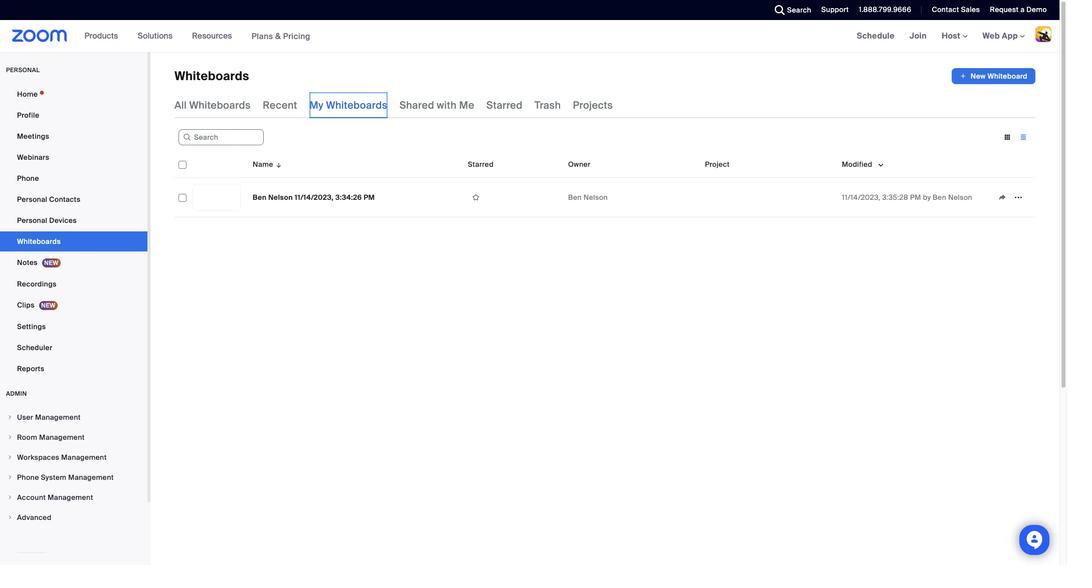 Task type: locate. For each thing, give the bounding box(es) containing it.
1 personal from the top
[[17, 195, 47, 204]]

web app
[[983, 31, 1018, 41]]

whiteboards up all whiteboards
[[175, 68, 249, 84]]

1 vertical spatial phone
[[17, 474, 39, 483]]

meetings link
[[0, 126, 148, 147]]

management up room management
[[35, 413, 81, 422]]

management down phone system management menu item
[[48, 494, 93, 503]]

1 horizontal spatial ben
[[568, 193, 582, 202]]

phone down webinars
[[17, 174, 39, 183]]

products
[[85, 31, 118, 41]]

11/14/2023, down modified
[[842, 193, 881, 202]]

share image
[[995, 193, 1011, 202]]

whiteboards link
[[0, 232, 148, 252]]

whiteboard
[[988, 72, 1028, 81]]

right image inside phone system management menu item
[[7, 475, 13, 481]]

profile
[[17, 111, 39, 120]]

management
[[35, 413, 81, 422], [39, 433, 85, 443], [61, 454, 107, 463], [68, 474, 114, 483], [48, 494, 93, 503]]

1.888.799.9666 button
[[852, 0, 914, 20], [859, 5, 912, 14]]

account
[[17, 494, 46, 503]]

host button
[[942, 31, 968, 41]]

11/14/2023, left 3:34:26
[[295, 193, 334, 202]]

resources button
[[192, 20, 237, 52]]

phone up account
[[17, 474, 39, 483]]

3 nelson from the left
[[949, 193, 973, 202]]

user
[[17, 413, 33, 422]]

pm
[[364, 193, 375, 202], [911, 193, 922, 202]]

contact sales link
[[925, 0, 983, 20], [932, 5, 981, 14]]

phone system management
[[17, 474, 114, 483]]

right image inside advanced menu item
[[7, 515, 13, 521]]

request
[[991, 5, 1019, 14]]

ben nelson 11/14/2023, 3:34:26 pm
[[253, 193, 375, 202]]

application
[[175, 152, 1044, 225], [995, 190, 1032, 205]]

whiteboards up search text box
[[189, 99, 251, 112]]

phone
[[17, 174, 39, 183], [17, 474, 39, 483]]

arrow down image
[[273, 159, 283, 171]]

recordings
[[17, 280, 57, 289]]

room management
[[17, 433, 85, 443]]

1.888.799.9666
[[859, 5, 912, 14]]

recordings link
[[0, 274, 148, 295]]

home
[[17, 90, 38, 99]]

starred up click to star the whiteboard ben nelson 11/14/2023, 3:34:26 pm image
[[468, 160, 494, 169]]

search
[[788, 6, 812, 15]]

user management
[[17, 413, 81, 422]]

ben
[[253, 193, 267, 202], [568, 193, 582, 202], [933, 193, 947, 202]]

thumbnail of ben nelson 11/14/2023, 3:34:26 pm image
[[193, 185, 240, 211]]

1 right image from the top
[[7, 415, 13, 421]]

ben nelson
[[568, 193, 608, 202]]

starred
[[487, 99, 523, 112], [468, 160, 494, 169]]

management for user management
[[35, 413, 81, 422]]

support link
[[814, 0, 852, 20], [822, 5, 849, 14]]

clips
[[17, 301, 35, 310]]

4 right image from the top
[[7, 495, 13, 501]]

1 nelson from the left
[[268, 193, 293, 202]]

starred right me
[[487, 99, 523, 112]]

profile picture image
[[1036, 26, 1052, 42]]

whiteboards down personal devices
[[17, 237, 61, 246]]

2 horizontal spatial nelson
[[949, 193, 973, 202]]

3 right image from the top
[[7, 475, 13, 481]]

shared with me
[[400, 99, 475, 112]]

5 right image from the top
[[7, 515, 13, 521]]

right image inside user management menu item
[[7, 415, 13, 421]]

workspaces management menu item
[[0, 449, 148, 468]]

solutions button
[[138, 20, 177, 52]]

0 horizontal spatial 11/14/2023,
[[295, 193, 334, 202]]

0 horizontal spatial nelson
[[268, 193, 293, 202]]

ben right by
[[933, 193, 947, 202]]

whiteboards
[[175, 68, 249, 84], [189, 99, 251, 112], [326, 99, 388, 112], [17, 237, 61, 246]]

my whiteboards
[[310, 99, 388, 112]]

personal down the personal contacts
[[17, 216, 47, 225]]

right image inside workspaces management menu item
[[7, 455, 13, 461]]

right image inside "account management" menu item
[[7, 495, 13, 501]]

right image for account
[[7, 495, 13, 501]]

plans & pricing link
[[252, 31, 311, 41], [252, 31, 311, 41]]

Search text field
[[179, 129, 264, 146]]

2 nelson from the left
[[584, 193, 608, 202]]

account management
[[17, 494, 93, 503]]

0 horizontal spatial pm
[[364, 193, 375, 202]]

owner
[[568, 160, 591, 169]]

demo
[[1027, 5, 1048, 14]]

personal contacts
[[17, 195, 80, 204]]

1 horizontal spatial pm
[[911, 193, 922, 202]]

2 phone from the top
[[17, 474, 39, 483]]

1 phone from the top
[[17, 174, 39, 183]]

phone system management menu item
[[0, 469, 148, 488]]

profile link
[[0, 105, 148, 125]]

banner
[[0, 20, 1060, 53]]

management up workspaces management on the left bottom of the page
[[39, 433, 85, 443]]

ben for ben nelson 11/14/2023, 3:34:26 pm
[[253, 193, 267, 202]]

1 vertical spatial personal
[[17, 216, 47, 225]]

settings link
[[0, 317, 148, 337]]

pm right 3:34:26
[[364, 193, 375, 202]]

0 vertical spatial personal
[[17, 195, 47, 204]]

whiteboards application
[[175, 68, 1036, 84]]

1 horizontal spatial 11/14/2023,
[[842, 193, 881, 202]]

11/14/2023, 3:35:28 pm by ben nelson
[[842, 193, 973, 202]]

2 right image from the top
[[7, 455, 13, 461]]

home link
[[0, 84, 148, 104]]

user management menu item
[[0, 408, 148, 427]]

all
[[175, 99, 187, 112]]

0 horizontal spatial ben
[[253, 193, 267, 202]]

personal
[[17, 195, 47, 204], [17, 216, 47, 225]]

pricing
[[283, 31, 311, 41]]

cell
[[701, 178, 838, 218]]

0 vertical spatial starred
[[487, 99, 523, 112]]

nelson down the arrow down 'icon'
[[268, 193, 293, 202]]

nelson down owner on the right of the page
[[584, 193, 608, 202]]

phone inside personal menu menu
[[17, 174, 39, 183]]

nelson right by
[[949, 193, 973, 202]]

0 vertical spatial phone
[[17, 174, 39, 183]]

schedule link
[[850, 20, 903, 52]]

11/14/2023,
[[295, 193, 334, 202], [842, 193, 881, 202]]

phone inside menu item
[[17, 474, 39, 483]]

plans
[[252, 31, 273, 41]]

2 personal from the top
[[17, 216, 47, 225]]

ben for ben nelson
[[568, 193, 582, 202]]

management for workspaces management
[[61, 454, 107, 463]]

web app button
[[983, 31, 1026, 41]]

system
[[41, 474, 66, 483]]

1 pm from the left
[[364, 193, 375, 202]]

management down workspaces management menu item
[[68, 474, 114, 483]]

1 ben from the left
[[253, 193, 267, 202]]

tabs of all whiteboard page tab list
[[175, 92, 613, 118]]

right image
[[7, 415, 13, 421], [7, 455, 13, 461], [7, 475, 13, 481], [7, 495, 13, 501], [7, 515, 13, 521]]

pm left by
[[911, 193, 922, 202]]

2 horizontal spatial ben
[[933, 193, 947, 202]]

webinars link
[[0, 148, 148, 168]]

request a demo link
[[983, 0, 1060, 20], [991, 5, 1048, 14]]

host
[[942, 31, 963, 41]]

personal devices link
[[0, 211, 148, 231]]

personal up personal devices
[[17, 195, 47, 204]]

webinars
[[17, 153, 49, 162]]

management up phone system management menu item
[[61, 454, 107, 463]]

join link
[[903, 20, 935, 52]]

ben down owner on the right of the page
[[568, 193, 582, 202]]

nelson
[[268, 193, 293, 202], [584, 193, 608, 202], [949, 193, 973, 202]]

1 horizontal spatial nelson
[[584, 193, 608, 202]]

contact
[[932, 5, 960, 14]]

2 ben from the left
[[568, 193, 582, 202]]

ben down name
[[253, 193, 267, 202]]

by
[[924, 193, 931, 202]]

right image for user
[[7, 415, 13, 421]]

grid mode, not selected image
[[1000, 133, 1016, 142]]

project
[[705, 160, 730, 169]]

personal contacts link
[[0, 190, 148, 210]]

room management menu item
[[0, 428, 148, 448]]



Task type: vqa. For each thing, say whether or not it's contained in the screenshot.
the User Management menu item
yes



Task type: describe. For each thing, give the bounding box(es) containing it.
me
[[459, 99, 475, 112]]

meetings navigation
[[850, 20, 1060, 53]]

search button
[[767, 0, 814, 20]]

name
[[253, 160, 273, 169]]

personal devices
[[17, 216, 77, 225]]

devices
[[49, 216, 77, 225]]

1 11/14/2023, from the left
[[295, 193, 334, 202]]

whiteboards inside personal menu menu
[[17, 237, 61, 246]]

phone for phone system management
[[17, 474, 39, 483]]

starred inside tabs of all whiteboard page tab list
[[487, 99, 523, 112]]

personal for personal contacts
[[17, 195, 47, 204]]

shared
[[400, 99, 434, 112]]

management for account management
[[48, 494, 93, 503]]

2 11/14/2023, from the left
[[842, 193, 881, 202]]

add image
[[960, 71, 967, 81]]

personal menu menu
[[0, 84, 148, 380]]

nelson for ben nelson
[[584, 193, 608, 202]]

workspaces
[[17, 454, 59, 463]]

right image
[[7, 435, 13, 441]]

scheduler
[[17, 344, 52, 353]]

admin
[[6, 390, 27, 398]]

contacts
[[49, 195, 80, 204]]

recent
[[263, 99, 297, 112]]

nelson for ben nelson 11/14/2023, 3:34:26 pm
[[268, 193, 293, 202]]

meetings
[[17, 132, 49, 141]]

settings
[[17, 323, 46, 332]]

1 vertical spatial starred
[[468, 160, 494, 169]]

3:35:28
[[883, 193, 909, 202]]

web
[[983, 31, 1000, 41]]

3 ben from the left
[[933, 193, 947, 202]]

reports link
[[0, 359, 148, 379]]

advanced menu item
[[0, 509, 148, 528]]

support
[[822, 5, 849, 14]]

notes link
[[0, 253, 148, 273]]

more options for ben nelson 11/14/2023, 3:34:26 pm image
[[1011, 193, 1027, 202]]

solutions
[[138, 31, 173, 41]]

advanced
[[17, 514, 52, 523]]

workspaces management
[[17, 454, 107, 463]]

notes
[[17, 258, 38, 267]]

app
[[1002, 31, 1018, 41]]

product information navigation
[[77, 20, 318, 53]]

sales
[[962, 5, 981, 14]]

reports
[[17, 365, 44, 374]]

phone for phone
[[17, 174, 39, 183]]

new whiteboard
[[971, 72, 1028, 81]]

right image for workspaces
[[7, 455, 13, 461]]

new whiteboard button
[[952, 68, 1036, 84]]

whiteboards inside application
[[175, 68, 249, 84]]

click to star the whiteboard ben nelson 11/14/2023, 3:34:26 pm image
[[468, 193, 484, 202]]

3:34:26
[[336, 193, 362, 202]]

plans & pricing
[[252, 31, 311, 41]]

modified
[[842, 160, 873, 169]]

list mode, selected image
[[1016, 133, 1032, 142]]

contact sales
[[932, 5, 981, 14]]

&
[[275, 31, 281, 41]]

management for room management
[[39, 433, 85, 443]]

a
[[1021, 5, 1025, 14]]

schedule
[[857, 31, 895, 41]]

right image for phone
[[7, 475, 13, 481]]

projects
[[573, 99, 613, 112]]

new
[[971, 72, 986, 81]]

phone link
[[0, 169, 148, 189]]

clips link
[[0, 296, 148, 316]]

scheduler link
[[0, 338, 148, 358]]

products button
[[85, 20, 123, 52]]

join
[[910, 31, 927, 41]]

with
[[437, 99, 457, 112]]

resources
[[192, 31, 232, 41]]

request a demo
[[991, 5, 1048, 14]]

banner containing products
[[0, 20, 1060, 53]]

personal
[[6, 66, 40, 74]]

zoom logo image
[[12, 30, 67, 42]]

all whiteboards
[[175, 99, 251, 112]]

whiteboards right my
[[326, 99, 388, 112]]

room
[[17, 433, 37, 443]]

application containing name
[[175, 152, 1044, 225]]

trash
[[535, 99, 561, 112]]

personal for personal devices
[[17, 216, 47, 225]]

admin menu menu
[[0, 408, 148, 529]]

my
[[310, 99, 324, 112]]

2 pm from the left
[[911, 193, 922, 202]]

account management menu item
[[0, 489, 148, 508]]



